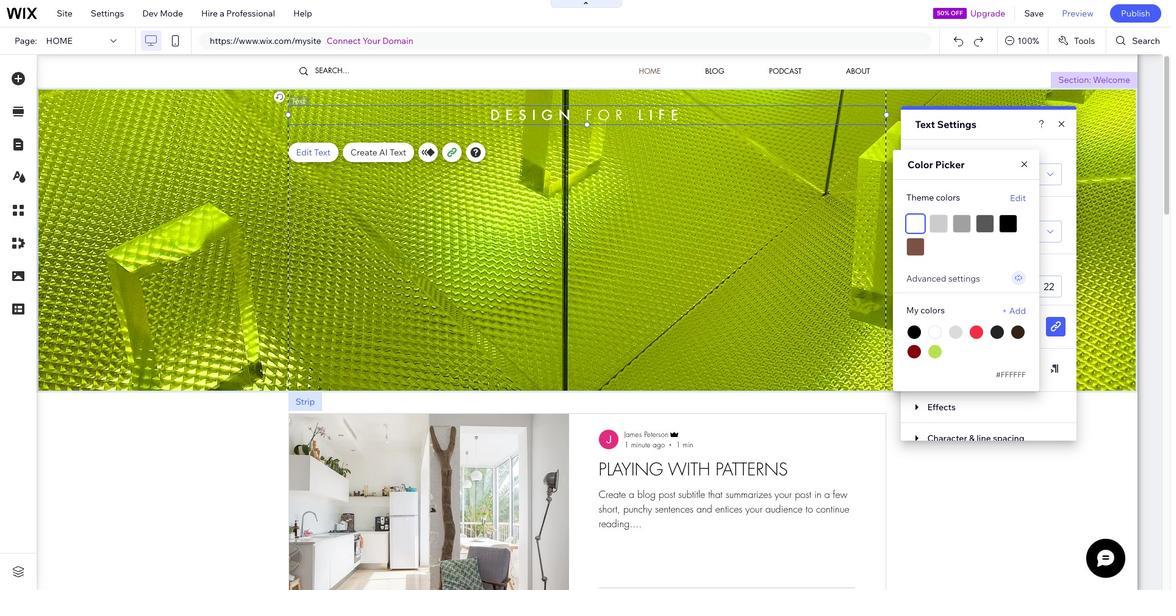 Task type: vqa. For each thing, say whether or not it's contained in the screenshot.
Blog to the right
no



Task type: describe. For each thing, give the bounding box(es) containing it.
add
[[1009, 306, 1026, 317]]

ai
[[379, 147, 388, 158]]

section:
[[1059, 74, 1091, 85]]

(px)
[[952, 264, 967, 275]]

my colors
[[906, 305, 945, 316]]

text settings
[[915, 118, 977, 131]]

advanced settings
[[906, 273, 980, 284]]

advanced
[[906, 273, 946, 284]]

section: welcome
[[1059, 74, 1130, 85]]

your
[[363, 35, 381, 46]]

preview
[[1062, 8, 1094, 19]]

&
[[969, 433, 975, 444]]

save
[[1024, 8, 1044, 19]]

+ add button
[[1002, 306, 1026, 317]]

https://www.wix.com/mysite connect your domain
[[210, 35, 413, 46]]

upgrade
[[971, 8, 1006, 19]]

100%
[[1018, 35, 1039, 46]]

effects
[[928, 402, 956, 413]]

futura
[[923, 226, 953, 238]]

hire
[[201, 8, 218, 19]]

my
[[906, 305, 919, 316]]

font size (px)
[[915, 264, 967, 275]]

tools button
[[1049, 27, 1106, 54]]

connect
[[327, 35, 361, 46]]

edit for edit text
[[296, 147, 312, 158]]

edit text
[[296, 147, 331, 158]]

theme
[[906, 192, 934, 203]]

color
[[908, 159, 933, 171]]

publish button
[[1110, 4, 1161, 23]]

heading
[[923, 168, 962, 181]]

home
[[46, 35, 73, 46]]

strip
[[296, 397, 315, 407]]

spacing
[[993, 433, 1025, 444]]

site
[[57, 8, 72, 19]]

domain
[[383, 35, 413, 46]]

+ add
[[1002, 306, 1026, 317]]

search
[[1132, 35, 1160, 46]]



Task type: locate. For each thing, give the bounding box(es) containing it.
character & line spacing
[[928, 433, 1025, 444]]

hire a professional
[[201, 8, 275, 19]]

50% off
[[937, 9, 963, 17]]

#ffffff
[[996, 370, 1026, 380]]

colors for theme colors
[[936, 192, 960, 203]]

1 vertical spatial edit
[[1010, 193, 1026, 204]]

settings left dev
[[91, 8, 124, 19]]

welcome
[[1093, 74, 1130, 85]]

1 vertical spatial colors
[[921, 305, 945, 316]]

100% button
[[998, 27, 1048, 54]]

text left create
[[314, 147, 331, 158]]

text right "ai"
[[390, 147, 406, 158]]

mode
[[160, 8, 183, 19]]

style
[[915, 149, 936, 160]]

publish
[[1121, 8, 1151, 19]]

heading 4
[[923, 168, 970, 181]]

text up style
[[915, 118, 935, 131]]

0 horizontal spatial edit
[[296, 147, 312, 158]]

1 horizontal spatial settings
[[937, 118, 977, 131]]

0 horizontal spatial settings
[[91, 8, 124, 19]]

tools
[[1074, 35, 1095, 46]]

help
[[293, 8, 312, 19]]

font
[[915, 264, 933, 275]]

tooltip image
[[1058, 204, 1069, 215]]

create ai text
[[351, 147, 406, 158]]

picker
[[935, 159, 965, 171]]

dev
[[142, 8, 158, 19]]

a
[[220, 8, 224, 19]]

edit button
[[1010, 193, 1026, 204]]

1 vertical spatial settings
[[937, 118, 977, 131]]

settings
[[948, 273, 980, 284]]

1 horizontal spatial edit
[[1010, 193, 1026, 204]]

text
[[915, 118, 935, 131], [314, 147, 331, 158], [390, 147, 406, 158]]

colors
[[936, 192, 960, 203], [921, 305, 945, 316]]

tooltip image
[[1058, 147, 1069, 158]]

0 vertical spatial settings
[[91, 8, 124, 19]]

color picker
[[908, 159, 965, 171]]

off
[[951, 9, 963, 17]]

settings
[[91, 8, 124, 19], [937, 118, 977, 131]]

professional
[[226, 8, 275, 19]]

4
[[964, 168, 970, 181]]

edit
[[296, 147, 312, 158], [1010, 193, 1026, 204]]

preview button
[[1053, 0, 1103, 27]]

line
[[977, 433, 991, 444]]

save button
[[1015, 0, 1053, 27]]

search button
[[1107, 27, 1171, 54]]

None text field
[[1021, 276, 1062, 298]]

create
[[351, 147, 377, 158]]

50%
[[937, 9, 950, 17]]

0 vertical spatial edit
[[296, 147, 312, 158]]

settings up picker
[[937, 118, 977, 131]]

character
[[928, 433, 967, 444]]

dev mode
[[142, 8, 183, 19]]

+
[[1002, 306, 1008, 317]]

theme colors
[[906, 192, 960, 203]]

0 horizontal spatial text
[[314, 147, 331, 158]]

colors right my
[[921, 305, 945, 316]]

1 horizontal spatial text
[[390, 147, 406, 158]]

edit for edit
[[1010, 193, 1026, 204]]

size
[[935, 264, 950, 275]]

colors for my colors
[[921, 305, 945, 316]]

colors down 'heading 4'
[[936, 192, 960, 203]]

0 vertical spatial colors
[[936, 192, 960, 203]]

fonts
[[915, 206, 938, 217]]

2 horizontal spatial text
[[915, 118, 935, 131]]

https://www.wix.com/mysite
[[210, 35, 321, 46]]



